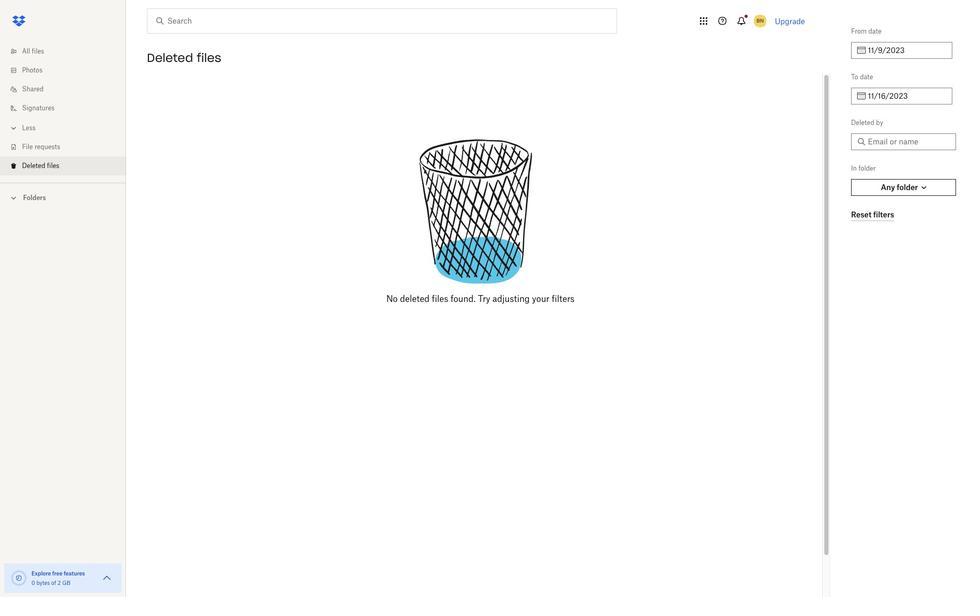 Task type: vqa. For each thing, say whether or not it's contained in the screenshot.
middle Deleted
yes



Task type: locate. For each thing, give the bounding box(es) containing it.
2 horizontal spatial deleted
[[852, 119, 875, 127]]

bytes
[[36, 580, 50, 586]]

to
[[852, 73, 859, 81]]

1 horizontal spatial folder
[[898, 183, 919, 192]]

date right 'from'
[[869, 27, 882, 35]]

folder for in folder
[[859, 164, 877, 172]]

0 horizontal spatial folder
[[859, 164, 877, 172]]

folder right any
[[898, 183, 919, 192]]

deleted files link
[[8, 157, 126, 175]]

features
[[64, 570, 85, 577]]

any
[[882, 183, 896, 192]]

upgrade
[[776, 17, 806, 25]]

file
[[22, 143, 33, 151]]

0 vertical spatial date
[[869, 27, 882, 35]]

0 horizontal spatial deleted files
[[22, 162, 59, 170]]

bn button
[[752, 13, 769, 29]]

0 vertical spatial deleted
[[147, 50, 193, 65]]

list containing all files
[[0, 36, 126, 183]]

shared link
[[8, 80, 126, 99]]

deleted files list item
[[0, 157, 126, 175]]

by
[[877, 119, 884, 127]]

0 vertical spatial folder
[[859, 164, 877, 172]]

in
[[852, 164, 858, 172]]

deleted inside list item
[[22, 162, 45, 170]]

1 vertical spatial deleted
[[852, 119, 875, 127]]

shared
[[22, 85, 44, 93]]

date right to
[[861, 73, 874, 81]]

0 horizontal spatial deleted
[[22, 162, 45, 170]]

deleted by
[[852, 119, 884, 127]]

explore
[[32, 570, 51, 577]]

1 vertical spatial date
[[861, 73, 874, 81]]

all files
[[22, 47, 44, 55]]

deleted
[[400, 294, 430, 304]]

photos link
[[8, 61, 126, 80]]

all
[[22, 47, 30, 55]]

all files link
[[8, 42, 126, 61]]

folder right in
[[859, 164, 877, 172]]

photos
[[22, 66, 43, 74]]

folders button
[[0, 190, 126, 205]]

2
[[58, 580, 61, 586]]

1 horizontal spatial filters
[[874, 210, 895, 219]]

to date
[[852, 73, 874, 81]]

file requests link
[[8, 138, 126, 157]]

no deleted files found. try adjusting your filters
[[387, 294, 575, 304]]

2 vertical spatial deleted
[[22, 162, 45, 170]]

folder
[[859, 164, 877, 172], [898, 183, 919, 192]]

1 vertical spatial filters
[[552, 294, 575, 304]]

Search text field
[[168, 15, 596, 27]]

filters right your
[[552, 294, 575, 304]]

date
[[869, 27, 882, 35], [861, 73, 874, 81]]

deleted
[[147, 50, 193, 65], [852, 119, 875, 127], [22, 162, 45, 170]]

adjusting
[[493, 294, 530, 304]]

bn
[[757, 17, 764, 24]]

files
[[32, 47, 44, 55], [197, 50, 222, 65], [47, 162, 59, 170], [432, 294, 449, 304]]

0 vertical spatial filters
[[874, 210, 895, 219]]

free
[[52, 570, 62, 577]]

filters right reset
[[874, 210, 895, 219]]

gb
[[62, 580, 70, 586]]

filters
[[874, 210, 895, 219], [552, 294, 575, 304]]

deleted files
[[147, 50, 222, 65], [22, 162, 59, 170]]

less image
[[8, 123, 19, 133]]

folder inside button
[[898, 183, 919, 192]]

0 horizontal spatial filters
[[552, 294, 575, 304]]

signatures link
[[8, 99, 126, 118]]

1 vertical spatial deleted files
[[22, 162, 59, 170]]

reset filters
[[852, 210, 895, 219]]

1 vertical spatial folder
[[898, 183, 919, 192]]

filters inside button
[[874, 210, 895, 219]]

1 horizontal spatial deleted files
[[147, 50, 222, 65]]

list
[[0, 36, 126, 183]]



Task type: describe. For each thing, give the bounding box(es) containing it.
0
[[32, 580, 35, 586]]

no
[[387, 294, 398, 304]]

From date text field
[[869, 45, 947, 56]]

any folder
[[882, 183, 919, 192]]

deleted files inside deleted files link
[[22, 162, 59, 170]]

requests
[[35, 143, 60, 151]]

less
[[22, 124, 36, 132]]

reset filters button
[[852, 208, 895, 221]]

folder for any folder
[[898, 183, 919, 192]]

reset
[[852, 210, 872, 219]]

upgrade link
[[776, 17, 806, 25]]

Deleted by text field
[[869, 136, 951, 148]]

quota usage element
[[11, 570, 27, 587]]

dropbox image
[[8, 11, 29, 32]]

To date text field
[[869, 90, 947, 102]]

file requests
[[22, 143, 60, 151]]

from date
[[852, 27, 882, 35]]

from
[[852, 27, 868, 35]]

signatures
[[22, 104, 55, 112]]

date for from date
[[869, 27, 882, 35]]

try
[[478, 294, 491, 304]]

folders
[[23, 194, 46, 202]]

any folder button
[[852, 179, 957, 196]]

files inside list item
[[47, 162, 59, 170]]

0 vertical spatial deleted files
[[147, 50, 222, 65]]

in folder
[[852, 164, 877, 172]]

your
[[532, 294, 550, 304]]

date for to date
[[861, 73, 874, 81]]

found.
[[451, 294, 476, 304]]

1 horizontal spatial deleted
[[147, 50, 193, 65]]

explore free features 0 bytes of 2 gb
[[32, 570, 85, 586]]

of
[[51, 580, 56, 586]]



